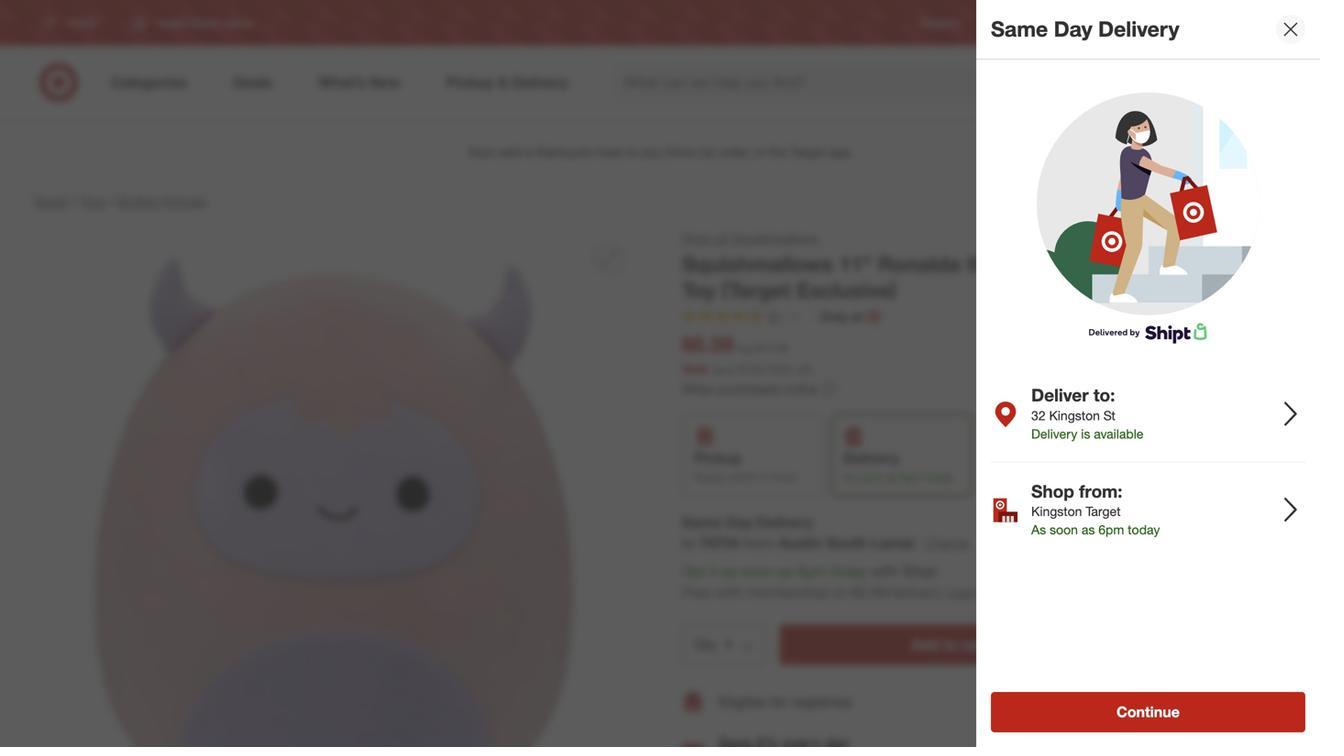 Task type: vqa. For each thing, say whether or not it's contained in the screenshot.
right soon
yes



Task type: locate. For each thing, give the bounding box(es) containing it.
as down from:
[[1082, 522, 1095, 538]]

from austin south lamar
[[744, 534, 917, 552]]

1 horizontal spatial with
[[872, 563, 899, 581]]

squishmallows right all
[[733, 230, 819, 246]]

same inside dialog
[[991, 16, 1048, 42]]

soon down from
[[742, 563, 774, 581]]

it
[[1014, 471, 1020, 484], [710, 563, 718, 581]]

shipping get it by thu, dec 7
[[993, 450, 1091, 484]]

1 vertical spatial get
[[682, 563, 706, 581]]

generic shipt shopper carrying bags image
[[1037, 93, 1260, 345]]

0 vertical spatial same
[[991, 16, 1048, 42]]

soon
[[859, 471, 884, 484], [1050, 522, 1079, 538], [742, 563, 774, 581]]

0 horizontal spatial /
[[72, 194, 76, 210]]

1 horizontal spatial /
[[109, 194, 113, 210]]

1 vertical spatial soon
[[1050, 522, 1079, 538]]

advertisement region
[[18, 130, 1302, 174]]

2 horizontal spatial target
[[1145, 16, 1175, 30]]

get left "by"
[[993, 471, 1011, 484]]

6pm down the austin
[[797, 563, 827, 581]]

get it as soon as 6pm today with shipt free with membership or $9.99/delivery learn more
[[682, 563, 1013, 602]]

stuffed
[[117, 194, 158, 210]]

0 vertical spatial same day delivery
[[991, 16, 1180, 42]]

available
[[1094, 426, 1144, 442]]

day up 78704
[[726, 513, 753, 531]]

2 vertical spatial today
[[831, 563, 868, 581]]

find stores link
[[1236, 15, 1291, 31]]

1 vertical spatial it
[[710, 563, 718, 581]]

0 vertical spatial kingston
[[1050, 408, 1101, 424]]

/ left 'toys'
[[72, 194, 76, 210]]

1 horizontal spatial shop
[[1032, 481, 1075, 502]]

6pm up lamar
[[901, 471, 923, 484]]

soon inside 'delivery as soon as 6pm today'
[[859, 471, 884, 484]]

0 vertical spatial get
[[993, 471, 1011, 484]]

1 horizontal spatial target
[[1086, 504, 1121, 520]]

11"
[[839, 251, 873, 277]]

0 horizontal spatial same day delivery
[[682, 513, 814, 531]]

with right free in the right bottom of the page
[[716, 584, 743, 602]]

yeti
[[1169, 251, 1206, 277]]

2 vertical spatial soon
[[742, 563, 774, 581]]

south
[[827, 534, 868, 552]]

find
[[1236, 16, 1257, 30]]

as up lamar
[[887, 471, 898, 484]]

get
[[993, 471, 1011, 484], [682, 563, 706, 581]]

pink
[[1005, 251, 1049, 277]]

0 vertical spatial target
[[1145, 16, 1175, 30]]

as up south on the bottom right
[[843, 471, 856, 484]]

get inside get it as soon as 6pm today with shipt free with membership or $9.99/delivery learn more
[[682, 563, 706, 581]]

soon inside the 'shop from: kingston target as soon as 6pm today'
[[1050, 522, 1079, 538]]

0 horizontal spatial target
[[33, 194, 68, 210]]

target
[[1145, 16, 1175, 30], [33, 194, 68, 210], [1086, 504, 1121, 520]]

soon down dec
[[1050, 522, 1079, 538]]

kingston inside the deliver to: 32 kingston st delivery is available
[[1050, 408, 1101, 424]]

2 horizontal spatial 6pm
[[1099, 522, 1125, 538]]

free
[[682, 584, 711, 602]]

target down from:
[[1086, 504, 1121, 520]]

2 / from the left
[[109, 194, 113, 210]]

0 vertical spatial squishmallows
[[733, 230, 819, 246]]

1 horizontal spatial it
[[1014, 471, 1020, 484]]

it left "by"
[[1014, 471, 1020, 484]]

1 vertical spatial with
[[716, 584, 743, 602]]

redcard
[[1071, 16, 1115, 30]]

1 vertical spatial day
[[726, 513, 753, 531]]

shop left 7
[[1032, 481, 1075, 502]]

0 vertical spatial it
[[1014, 471, 1020, 484]]

1 horizontal spatial as
[[1032, 522, 1047, 538]]

0 vertical spatial soon
[[859, 471, 884, 484]]

add to cart button
[[780, 625, 1123, 666]]

(
[[768, 363, 771, 376]]

target circle link
[[1145, 15, 1206, 31]]

1 horizontal spatial day
[[1054, 16, 1093, 42]]

1 horizontal spatial get
[[993, 471, 1011, 484]]

with up the $9.99/delivery
[[872, 563, 899, 581]]

2 horizontal spatial today
[[1128, 522, 1161, 538]]

0 horizontal spatial get
[[682, 563, 706, 581]]

ronalda
[[879, 251, 961, 277]]

0 horizontal spatial day
[[726, 513, 753, 531]]

day right the ad
[[1054, 16, 1093, 42]]

1 horizontal spatial 6pm
[[901, 471, 923, 484]]

delivery inside 'delivery as soon as 6pm today'
[[843, 450, 900, 467]]

1 vertical spatial kingston
[[1032, 504, 1083, 520]]

2 vertical spatial target
[[1086, 504, 1121, 520]]

as down thu,
[[1032, 522, 1047, 538]]

to 78704
[[682, 534, 740, 552]]

as up the membership
[[778, 563, 793, 581]]

only
[[820, 309, 848, 325]]

(target
[[722, 278, 791, 303]]

add left item
[[1235, 695, 1255, 709]]

0 horizontal spatial same
[[682, 513, 722, 531]]

2 vertical spatial 6pm
[[797, 563, 827, 581]]

dec
[[1062, 471, 1081, 484]]

0 vertical spatial add
[[912, 636, 940, 654]]

to left 78704
[[682, 534, 695, 552]]

0 horizontal spatial soon
[[742, 563, 774, 581]]

/
[[72, 194, 76, 210], [109, 194, 113, 210]]

32
[[1032, 408, 1046, 424]]

0 horizontal spatial with
[[716, 584, 743, 602]]

6pm down from:
[[1099, 522, 1125, 538]]

0 horizontal spatial it
[[710, 563, 718, 581]]

shop
[[682, 230, 713, 246], [1032, 481, 1075, 502]]

1 horizontal spatial same
[[991, 16, 1048, 42]]

continue button
[[991, 692, 1306, 733]]

stores
[[1260, 16, 1291, 30]]

6pm inside get it as soon as 6pm today with shipt free with membership or $9.99/delivery learn more
[[797, 563, 827, 581]]

0 horizontal spatial to
[[682, 534, 695, 552]]

same day delivery
[[991, 16, 1180, 42], [682, 513, 814, 531]]

1 vertical spatial as
[[1032, 522, 1047, 538]]

same day delivery dialog
[[977, 0, 1321, 748]]

1 horizontal spatial same day delivery
[[991, 16, 1180, 42]]

find stores
[[1236, 16, 1291, 30]]

weekly
[[990, 16, 1025, 30]]

as inside the 'shop from: kingston target as soon as 6pm today'
[[1032, 522, 1047, 538]]

What can we help you find? suggestions appear below search field
[[614, 62, 1070, 103]]

squishmallows up (target on the right of page
[[682, 251, 834, 277]]

$8.39 reg $11.99 sale save $ 3.60 ( 30 % off )
[[682, 332, 812, 377]]

same left redcard link
[[991, 16, 1048, 42]]

ready
[[694, 471, 726, 484]]

same
[[991, 16, 1048, 42], [682, 513, 722, 531]]

continue
[[1117, 703, 1180, 721]]

target left 'toys' link
[[33, 194, 68, 210]]

it up free in the right bottom of the page
[[710, 563, 718, 581]]

get up free in the right bottom of the page
[[682, 563, 706, 581]]

1 vertical spatial today
[[1128, 522, 1161, 538]]

soon up lamar
[[859, 471, 884, 484]]

target left circle
[[1145, 16, 1175, 30]]

1 vertical spatial to
[[944, 636, 958, 654]]

add left cart
[[912, 636, 940, 654]]

to left cart
[[944, 636, 958, 654]]

2 horizontal spatial soon
[[1050, 522, 1079, 538]]

1 vertical spatial same
[[682, 513, 722, 531]]

target inside 'link'
[[1145, 16, 1175, 30]]

deliver
[[1032, 385, 1089, 406]]

1 horizontal spatial add
[[1235, 695, 1255, 709]]

0 horizontal spatial shop
[[682, 230, 713, 246]]

0 vertical spatial day
[[1054, 16, 1093, 42]]

delivery as soon as 6pm today
[[843, 450, 954, 484]]

0 vertical spatial to
[[682, 534, 695, 552]]

0 horizontal spatial add
[[912, 636, 940, 654]]

as
[[887, 471, 898, 484], [1082, 522, 1095, 538], [722, 563, 737, 581], [778, 563, 793, 581]]

1 vertical spatial target
[[33, 194, 68, 210]]

1 vertical spatial 6pm
[[1099, 522, 1125, 538]]

0 vertical spatial as
[[843, 471, 856, 484]]

$
[[738, 363, 743, 376]]

delivery inside the deliver to: 32 kingston st delivery is available
[[1032, 426, 1078, 442]]

add
[[912, 636, 940, 654], [1235, 695, 1255, 709]]

kingston down thu,
[[1032, 504, 1083, 520]]

6pm
[[901, 471, 923, 484], [1099, 522, 1125, 538], [797, 563, 827, 581]]

target for target circle
[[1145, 16, 1175, 30]]

1 horizontal spatial to
[[944, 636, 958, 654]]

shop all squishmallows squishmallows 11" ronalda the pink and purple yeti plush toy (target exclusive)
[[682, 230, 1267, 303]]

1 horizontal spatial today
[[926, 471, 954, 484]]

0 vertical spatial shop
[[682, 230, 713, 246]]

learn
[[948, 585, 980, 601]]

squishmallows
[[733, 230, 819, 246], [682, 251, 834, 277]]

sale
[[682, 361, 709, 377]]

0 horizontal spatial today
[[831, 563, 868, 581]]

0 vertical spatial today
[[926, 471, 954, 484]]

0 horizontal spatial as
[[843, 471, 856, 484]]

delivery
[[1099, 16, 1180, 42], [1032, 426, 1078, 442], [843, 450, 900, 467], [757, 513, 814, 531]]

0 vertical spatial 6pm
[[901, 471, 923, 484]]

kingston up is
[[1050, 408, 1101, 424]]

purchased
[[719, 381, 780, 397]]

shop inside shop all squishmallows squishmallows 11" ronalda the pink and purple yeti plush toy (target exclusive)
[[682, 230, 713, 246]]

deliver to: 32 kingston st delivery is available
[[1032, 385, 1144, 442]]

0 horizontal spatial 6pm
[[797, 563, 827, 581]]

squishmallows 11&#34; ronalda the pink and purple yeti plush toy (target exclusive), 1 of 16 image
[[33, 229, 638, 748]]

78704
[[699, 534, 740, 552]]

at
[[852, 309, 864, 325]]

as down 78704
[[722, 563, 737, 581]]

1 horizontal spatial soon
[[859, 471, 884, 484]]

with
[[872, 563, 899, 581], [716, 584, 743, 602]]

shop inside the 'shop from: kingston target as soon as 6pm today'
[[1032, 481, 1075, 502]]

as inside 'delivery as soon as 6pm today'
[[887, 471, 898, 484]]

1 vertical spatial shop
[[1032, 481, 1075, 502]]

/ right 'toys'
[[109, 194, 113, 210]]

add to cart
[[912, 636, 991, 654]]

when
[[682, 381, 716, 397]]

shipt
[[903, 563, 937, 581]]

add for add item
[[1235, 695, 1255, 709]]

online
[[784, 381, 818, 397]]

1 vertical spatial add
[[1235, 695, 1255, 709]]

by
[[1023, 471, 1034, 484]]

shop left all
[[682, 230, 713, 246]]

add item
[[1235, 695, 1279, 709]]

day
[[1054, 16, 1093, 42], [726, 513, 753, 531]]

today
[[926, 471, 954, 484], [1128, 522, 1161, 538], [831, 563, 868, 581]]

same up to 78704
[[682, 513, 722, 531]]



Task type: describe. For each thing, give the bounding box(es) containing it.
1 / from the left
[[72, 194, 76, 210]]

target circle
[[1145, 16, 1206, 30]]

2
[[761, 471, 767, 484]]

7
[[1084, 471, 1091, 484]]

from
[[744, 534, 774, 552]]

today inside 'delivery as soon as 6pm today'
[[926, 471, 954, 484]]

toy
[[682, 278, 716, 303]]

81 link
[[682, 308, 801, 329]]

registries
[[792, 693, 852, 711]]

6pm inside the 'shop from: kingston target as soon as 6pm today'
[[1099, 522, 1125, 538]]

within
[[729, 471, 758, 484]]

austin
[[779, 534, 823, 552]]

get inside shipping get it by thu, dec 7
[[993, 471, 1011, 484]]

toys
[[80, 194, 105, 210]]

weekly ad
[[990, 16, 1042, 30]]

redcard link
[[1071, 15, 1115, 31]]

target inside the 'shop from: kingston target as soon as 6pm today'
[[1086, 504, 1121, 520]]

cart
[[962, 636, 991, 654]]

stuffed animals link
[[117, 194, 207, 210]]

kingston inside the 'shop from: kingston target as soon as 6pm today'
[[1032, 504, 1083, 520]]

thu,
[[1037, 471, 1058, 484]]

add item button
[[1210, 688, 1288, 717]]

all
[[716, 230, 729, 246]]

today inside the 'shop from: kingston target as soon as 6pm today'
[[1128, 522, 1161, 538]]

item
[[1258, 695, 1279, 709]]

change button
[[925, 533, 971, 554]]

30
[[771, 363, 783, 376]]

0 vertical spatial with
[[872, 563, 899, 581]]

target / toys / stuffed animals
[[33, 194, 207, 210]]

)
[[810, 363, 812, 376]]

registry
[[920, 16, 961, 30]]

save
[[712, 363, 735, 376]]

shop for target
[[1032, 481, 1075, 502]]

purple
[[1098, 251, 1163, 277]]

$9.99/delivery
[[851, 584, 943, 602]]

for
[[770, 693, 788, 711]]

st
[[1104, 408, 1116, 424]]

and
[[1055, 251, 1092, 277]]

target link
[[33, 194, 68, 210]]

1 vertical spatial same day delivery
[[682, 513, 814, 531]]

registry link
[[920, 15, 961, 31]]

pickup
[[694, 450, 742, 467]]

same day delivery inside dialog
[[991, 16, 1180, 42]]

1 vertical spatial squishmallows
[[682, 251, 834, 277]]

as inside the 'shop from: kingston target as soon as 6pm today'
[[1082, 522, 1095, 538]]

hours
[[770, 471, 798, 484]]

animals
[[162, 194, 207, 210]]

it inside shipping get it by thu, dec 7
[[1014, 471, 1020, 484]]

off
[[797, 363, 810, 376]]

shipping
[[993, 450, 1054, 467]]

when purchased online
[[682, 381, 818, 397]]

plush
[[1211, 251, 1267, 277]]

weekly ad link
[[990, 15, 1042, 31]]

only at
[[820, 309, 864, 325]]

lamar
[[872, 534, 917, 552]]

6pm inside 'delivery as soon as 6pm today'
[[901, 471, 923, 484]]

soon inside get it as soon as 6pm today with shipt free with membership or $9.99/delivery learn more
[[742, 563, 774, 581]]

toys link
[[80, 194, 105, 210]]

shop for squishmallows
[[682, 230, 713, 246]]

or
[[834, 584, 847, 602]]

as inside 'delivery as soon as 6pm today'
[[843, 471, 856, 484]]

ad
[[1028, 16, 1042, 30]]

from:
[[1080, 481, 1123, 502]]

membership
[[747, 584, 829, 602]]

circle
[[1178, 16, 1206, 30]]

exclusive)
[[797, 278, 897, 303]]

add for add to cart
[[912, 636, 940, 654]]

reg
[[737, 341, 753, 355]]

target for target / toys / stuffed animals
[[33, 194, 68, 210]]

eligible for registries
[[719, 693, 852, 711]]

$11.99
[[756, 341, 789, 355]]

is
[[1082, 426, 1091, 442]]

$8.39
[[682, 332, 734, 357]]

shop from: kingston target as soon as 6pm today
[[1032, 481, 1161, 538]]

learn more button
[[947, 582, 1014, 603]]

%
[[783, 363, 793, 376]]

to:
[[1094, 385, 1116, 406]]

eligible
[[719, 693, 766, 711]]

change
[[926, 535, 970, 551]]

3.60
[[743, 363, 765, 376]]

more
[[984, 585, 1013, 601]]

today inside get it as soon as 6pm today with shipt free with membership or $9.99/delivery learn more
[[831, 563, 868, 581]]

it inside get it as soon as 6pm today with shipt free with membership or $9.99/delivery learn more
[[710, 563, 718, 581]]

81
[[769, 309, 783, 325]]

pickup ready within 2 hours
[[694, 450, 798, 484]]

day inside dialog
[[1054, 16, 1093, 42]]

to inside add to cart button
[[944, 636, 958, 654]]



